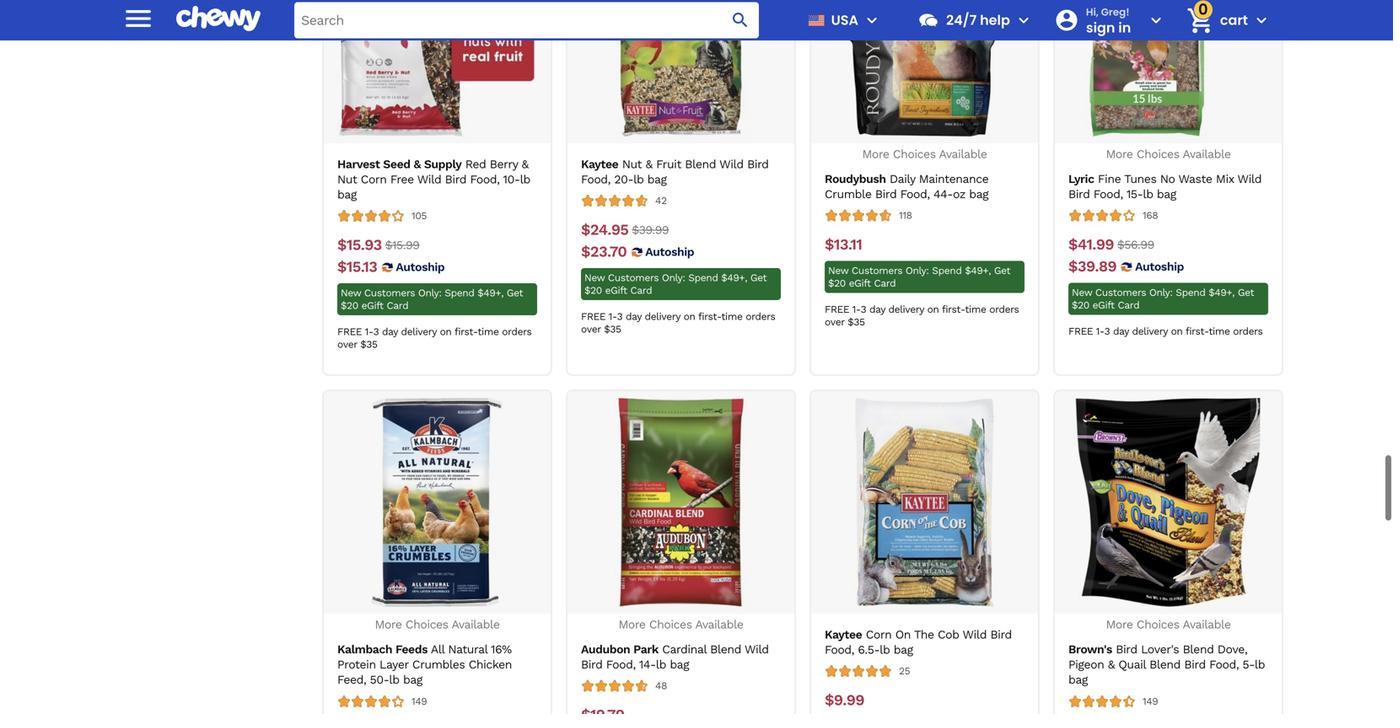 Task type: locate. For each thing, give the bounding box(es) containing it.
time
[[966, 213, 987, 225], [722, 220, 743, 232], [1209, 235, 1231, 246], [478, 235, 499, 247], [966, 691, 987, 703]]

available up 'natural'
[[452, 527, 500, 541]]

nut inside nut & fruit blend wild bird food, 20-lb bag
[[622, 66, 642, 80]]

more choices available for $18.52
[[375, 527, 500, 541]]

more for $4.74
[[1107, 527, 1134, 541]]

new down '$4.74' text box
[[1072, 682, 1093, 694]]

choices for $18.80
[[650, 527, 692, 541]]

$19.49 $28.99
[[337, 631, 424, 649]]

bird inside nut & fruit blend wild bird food, 20-lb bag
[[748, 66, 769, 80]]

$11.99 text field
[[1112, 631, 1144, 649]]

$39.99 text field
[[632, 130, 669, 149]]

$39.99
[[632, 132, 669, 146]]

24/7
[[947, 11, 977, 30]]

autoship down $39.99 text field
[[646, 154, 695, 168]]

1 149 from the left
[[412, 605, 427, 617]]

$15.13 text field
[[337, 167, 377, 186]]

lb inside bird lover's blend dove, pigeon & quail blend bird food, 5-lb bag
[[1255, 567, 1266, 581]]

help
[[981, 11, 1011, 30]]

the
[[915, 537, 935, 551]]

$15.99 text field
[[385, 145, 420, 164]]

protein
[[337, 567, 376, 581]]

$15.93 text field
[[337, 145, 382, 164]]

1 horizontal spatial nut
[[622, 66, 642, 80]]

submit search image
[[731, 10, 751, 30]]

wild inside 'fine tunes no waste mix wild bird food, 15-lb bag'
[[1238, 81, 1262, 95]]

wild inside cardinal blend wild bird food, 14-lb bag
[[745, 552, 769, 566]]

choices up all at the left of the page
[[406, 527, 449, 541]]

0 horizontal spatial menu image
[[121, 1, 155, 35]]

food, down daily
[[901, 96, 930, 110]]

16%
[[491, 552, 512, 566]]

bag down pigeon
[[1069, 582, 1088, 596]]

available for $39.89
[[1183, 56, 1231, 70]]

available up waste
[[1183, 56, 1231, 70]]

customers down $15.13 text box
[[364, 196, 415, 208]]

daily
[[890, 81, 916, 95]]

roudybush daily maintenance crumble bird food, 44-oz bag image
[[821, 0, 1030, 46]]

on
[[896, 537, 911, 551]]

choices for $4.74
[[1137, 527, 1180, 541]]

choices up no on the right of the page
[[1137, 56, 1180, 70]]

bird down daily
[[876, 96, 897, 110]]

more choices available for $18.80
[[619, 527, 744, 541]]

Product search field
[[294, 2, 759, 38]]

nut up 20-
[[622, 66, 642, 80]]

free 1-3 day delivery on first-time orders over $35 for $15.13
[[337, 235, 532, 260]]

customers down $39.89 "text box" at the top right of the page
[[1096, 196, 1147, 208]]

more up kalmbach feeds
[[375, 527, 402, 541]]

nut down the "harvest"
[[337, 81, 357, 95]]

3
[[861, 213, 867, 225], [617, 220, 623, 232], [1105, 235, 1111, 246], [373, 235, 379, 247], [861, 691, 867, 703]]

& right berry
[[522, 66, 529, 80]]

bird right cob
[[991, 537, 1012, 551]]

food, inside bird lover's blend dove, pigeon & quail blend bird food, 5-lb bag
[[1210, 567, 1240, 581]]

bird inside red berry & nut corn free wild bird food, 10-lb bag
[[445, 81, 467, 95]]

orders
[[990, 213, 1020, 225], [746, 220, 776, 232], [1234, 235, 1263, 246], [502, 235, 532, 247], [990, 691, 1020, 703]]

0 vertical spatial nut
[[622, 66, 642, 80]]

available for $18.80
[[696, 527, 744, 541]]

new customers only: spend $49+, get $20 egift card down $11.99 text field
[[1072, 682, 1255, 706]]

new customers only: spend $49+, get $20 egift card down $28.99 text box at left bottom
[[341, 682, 523, 706]]

wild down submit search icon
[[720, 66, 744, 80]]

brown's bird lover's blend dove, pigeon & quail blend bird food, 5-lb bag image
[[1064, 307, 1274, 516]]

1 vertical spatial kaytee
[[825, 537, 863, 551]]

available for $4.74
[[1183, 527, 1231, 541]]

more choices available up daily
[[863, 56, 988, 70]]

menu image
[[121, 1, 155, 35], [862, 10, 883, 30]]

10-
[[503, 81, 520, 95]]

0 horizontal spatial 149
[[412, 605, 427, 617]]

blend down "lover's"
[[1150, 567, 1181, 581]]

audubon park cardinal blend wild bird food, 14-lb bag image
[[577, 307, 786, 516]]

bird
[[748, 66, 769, 80], [445, 81, 467, 95], [876, 96, 897, 110], [1069, 96, 1091, 110], [991, 537, 1012, 551], [1116, 552, 1138, 566], [581, 567, 603, 581], [1185, 567, 1206, 581]]

wild
[[720, 66, 744, 80], [1238, 81, 1262, 95], [417, 81, 442, 95], [963, 537, 987, 551], [745, 552, 769, 566]]

bag down fruit
[[648, 81, 667, 95]]

cart link
[[1180, 0, 1249, 40]]

bag inside nut & fruit blend wild bird food, 20-lb bag
[[648, 81, 667, 95]]

time for $23.70
[[722, 220, 743, 232]]

new customers only: spend $49+, get $20 egift card down 118
[[829, 174, 1011, 198]]

kaytee up 20-
[[581, 66, 619, 80]]

menu image right "usa"
[[862, 10, 883, 30]]

$35 for $15.13
[[361, 248, 378, 260]]

autoship down "$56.99" "text box"
[[1136, 169, 1185, 183]]

get
[[995, 174, 1011, 186], [751, 181, 767, 193], [1238, 196, 1255, 208], [507, 196, 523, 208], [995, 652, 1011, 664], [751, 667, 767, 678], [507, 682, 523, 694], [1238, 682, 1255, 694]]

$19.79 text field
[[581, 616, 625, 634]]

chewy support image
[[918, 9, 940, 31]]

in
[[1119, 18, 1132, 37]]

more
[[863, 56, 890, 70], [1107, 56, 1134, 70], [375, 527, 402, 541], [619, 527, 646, 541], [1107, 527, 1134, 541]]

new down $15.13 text box
[[341, 196, 361, 208]]

more choices available up no on the right of the page
[[1107, 56, 1231, 70]]

wild down the supply
[[417, 81, 442, 95]]

& inside bird lover's blend dove, pigeon & quail blend bird food, 5-lb bag
[[1108, 567, 1115, 581]]

0 horizontal spatial kaytee
[[581, 66, 619, 80]]

$23.70
[[581, 152, 627, 170]]

bird inside cardinal blend wild bird food, 14-lb bag
[[581, 567, 603, 581]]

0 horizontal spatial nut
[[337, 81, 357, 95]]

on for $23.70
[[684, 220, 696, 232]]

bag down on
[[894, 552, 913, 566]]

$4.99
[[1069, 631, 1109, 649]]

wild right cardinal
[[745, 552, 769, 566]]

fine tunes no waste mix wild bird food, 15-lb bag
[[1069, 81, 1262, 110]]

bag down layer
[[403, 582, 423, 596]]

$11.99
[[1112, 633, 1144, 647]]

corn inside red berry & nut corn free wild bird food, 10-lb bag
[[361, 81, 387, 95]]

food, down fine
[[1094, 96, 1124, 110]]

mix
[[1217, 81, 1235, 95]]

24/7 help link
[[911, 0, 1011, 40]]

food, down red
[[470, 81, 500, 95]]

corn up 6.5-
[[866, 537, 892, 551]]

new down $18.80 text box
[[585, 667, 605, 678]]

more up audubon park
[[619, 527, 646, 541]]

menu image inside usa popup button
[[862, 10, 883, 30]]

free 1-3 day delivery on first-time orders over $35 for $23.70
[[581, 220, 776, 244]]

bag inside all natural 16% protein layer crumbles chicken feed, 50-lb bag
[[403, 582, 423, 596]]

new
[[829, 174, 849, 186], [585, 181, 605, 193], [1072, 196, 1093, 208], [341, 196, 361, 208], [829, 652, 849, 664], [585, 667, 605, 678], [341, 682, 361, 694], [1072, 682, 1093, 694]]

wild right mix
[[1238, 81, 1262, 95]]

new down '$9.49' text box
[[829, 652, 849, 664]]

free 1-3 day delivery on first-time orders over $35
[[825, 213, 1020, 237], [581, 220, 776, 244], [337, 235, 532, 260], [825, 691, 1020, 715]]

autoship down $28.99 text box at left bottom
[[401, 655, 450, 669]]

customers down 118
[[852, 174, 903, 186]]

blend inside nut & fruit blend wild bird food, 20-lb bag
[[685, 66, 716, 80]]

$49+,
[[965, 174, 991, 186], [722, 181, 748, 193], [1209, 196, 1235, 208], [478, 196, 504, 208], [965, 652, 991, 664], [722, 667, 748, 678], [478, 682, 504, 694], [1209, 682, 1235, 694]]

audubon park
[[581, 552, 659, 566]]

customers
[[852, 174, 903, 186], [608, 181, 659, 193], [1096, 196, 1147, 208], [364, 196, 415, 208], [852, 652, 903, 664], [608, 667, 659, 678], [364, 682, 415, 694], [1096, 682, 1147, 694]]

bird down lyric in the right of the page
[[1069, 96, 1091, 110]]

$35 for $23.70
[[604, 232, 622, 244]]

lb inside nut & fruit blend wild bird food, 20-lb bag
[[634, 81, 644, 95]]

$4.74 text field
[[1069, 653, 1106, 671]]

autoship
[[646, 154, 695, 168], [1136, 169, 1185, 183], [396, 169, 445, 183], [883, 625, 932, 639], [646, 640, 695, 654], [401, 655, 450, 669], [1125, 655, 1173, 669]]

nut
[[622, 66, 642, 80], [337, 81, 357, 95]]

day for $15.13
[[382, 235, 398, 247]]

bird left 5-
[[1185, 567, 1206, 581]]

3 for $15.13
[[373, 235, 379, 247]]

1 horizontal spatial menu image
[[862, 10, 883, 30]]

harvest seed & supply red berry & nut corn free wild bird food, 10-lb bag image
[[333, 0, 542, 46]]

kaytee for $23.70
[[581, 66, 619, 80]]

0 vertical spatial kaytee
[[581, 66, 619, 80]]

bird down the supply
[[445, 81, 467, 95]]

1 horizontal spatial corn
[[866, 537, 892, 551]]

$24.95 text field
[[581, 130, 629, 149]]

1 vertical spatial corn
[[866, 537, 892, 551]]

kalmbach feeds
[[337, 552, 428, 566]]

autoship for $18.80
[[646, 640, 695, 654]]

1 vertical spatial nut
[[337, 81, 357, 95]]

autoship down 25
[[883, 625, 932, 639]]

nut inside red berry & nut corn free wild bird food, 10-lb bag
[[337, 81, 357, 95]]

149 up '$28.99'
[[412, 605, 427, 617]]

149
[[412, 605, 427, 617], [1143, 605, 1159, 617]]

roudybush
[[825, 81, 886, 95]]

2 149 from the left
[[1143, 605, 1159, 617]]

over for $23.70
[[581, 232, 601, 244]]

blend
[[685, 66, 716, 80], [711, 552, 742, 566], [1183, 552, 1215, 566], [1150, 567, 1181, 581]]

bird down submit search icon
[[748, 66, 769, 80]]

food, inside the daily maintenance crumble bird food, 44-oz bag
[[901, 96, 930, 110]]

autoship down $11.99 text field
[[1125, 655, 1173, 669]]

time for $9.49
[[966, 691, 987, 703]]

kaytee
[[581, 66, 619, 80], [825, 537, 863, 551]]

lb inside red berry & nut corn free wild bird food, 10-lb bag
[[520, 81, 531, 95]]

lb
[[520, 81, 531, 95], [634, 81, 644, 95], [1144, 96, 1154, 110], [880, 552, 890, 566], [656, 567, 667, 581], [1255, 567, 1266, 581], [389, 582, 400, 596]]

delivery for $9.49
[[889, 691, 925, 703]]

available
[[939, 56, 988, 70], [1183, 56, 1231, 70], [452, 527, 500, 541], [696, 527, 744, 541], [1183, 527, 1231, 541]]

items image
[[1186, 6, 1215, 35]]

choices for $39.89
[[1137, 56, 1180, 70]]

new customers only: spend $49+, get $20 egift card down $39.99 text field
[[585, 181, 767, 205]]

menu image left 'chewy home' image
[[121, 1, 155, 35]]

choices for $18.52
[[406, 527, 449, 541]]

first- for $23.70
[[699, 220, 722, 232]]

available up dove,
[[1183, 527, 1231, 541]]

day
[[870, 213, 886, 225], [626, 220, 642, 232], [1114, 235, 1130, 246], [382, 235, 398, 247], [870, 691, 886, 703]]

supply
[[424, 66, 462, 80]]

more up fine
[[1107, 56, 1134, 70]]

$39.89 text field
[[1069, 167, 1117, 185]]

more up brown's
[[1107, 527, 1134, 541]]

new down $39.89 "text box" at the top right of the page
[[1072, 196, 1093, 208]]

1- for $15.13
[[365, 235, 373, 247]]

on
[[928, 213, 939, 225], [684, 220, 696, 232], [1172, 235, 1183, 246], [440, 235, 452, 247], [928, 691, 939, 703]]

free 1-3 day delivery on first-time orders
[[1069, 235, 1263, 246]]

food, left 20-
[[581, 81, 611, 95]]

all natural 16% protein layer crumbles chicken feed, 50-lb bag
[[337, 552, 512, 596]]

autoship down $15.99 text field
[[396, 169, 445, 183]]

orders for $23.70
[[746, 220, 776, 232]]

more choices available up "lover's"
[[1107, 527, 1231, 541]]

choices up daily
[[893, 56, 936, 70]]

bag down cardinal
[[670, 567, 690, 581]]

wild right cob
[[963, 537, 987, 551]]

lb inside 'fine tunes no waste mix wild bird food, 15-lb bag'
[[1144, 96, 1154, 110]]

& left "quail"
[[1108, 567, 1115, 581]]

0 horizontal spatial corn
[[361, 81, 387, 95]]

& left fruit
[[646, 66, 653, 80]]

lb inside cardinal blend wild bird food, 14-lb bag
[[656, 567, 667, 581]]

$41.99
[[1069, 145, 1115, 163]]

kaytee nut & fruit blend wild bird food, 20-lb bag image
[[577, 0, 786, 46]]

cardinal
[[663, 552, 707, 566]]

customers down '$4.74' text box
[[1096, 682, 1147, 694]]

corn down the "harvest"
[[361, 81, 387, 95]]

free for $9.49
[[825, 691, 850, 703]]

$15.13
[[337, 167, 377, 185]]

$19.49 text field
[[337, 631, 383, 649]]

Search text field
[[294, 2, 759, 38]]

bird inside the daily maintenance crumble bird food, 44-oz bag
[[876, 96, 897, 110]]

available up "maintenance"
[[939, 56, 988, 70]]

bag down no on the right of the page
[[1158, 96, 1177, 110]]

orders for $15.13
[[502, 235, 532, 247]]

audubon
[[581, 552, 631, 566]]

hi, greg! sign in
[[1087, 5, 1132, 37]]

blend right cardinal
[[711, 552, 742, 566]]

more choices available up cardinal
[[619, 527, 744, 541]]

$4.99 $11.99
[[1069, 631, 1144, 649]]

0 vertical spatial corn
[[361, 81, 387, 95]]

25
[[899, 575, 911, 587]]

1- for $9.49
[[853, 691, 861, 703]]

choices up "lover's"
[[1137, 527, 1180, 541]]

1 horizontal spatial 149
[[1143, 605, 1159, 617]]

food, down dove,
[[1210, 567, 1240, 581]]

bag down the "harvest"
[[337, 97, 357, 111]]

on for $9.49
[[928, 691, 939, 703]]

card
[[875, 187, 896, 198], [631, 194, 652, 205], [1118, 208, 1140, 220], [387, 209, 409, 221], [875, 665, 896, 676], [631, 679, 652, 691], [387, 695, 409, 706], [1118, 695, 1140, 706]]

$19.79
[[581, 616, 625, 633]]

autoship down "48"
[[646, 640, 695, 654]]

$20
[[829, 187, 846, 198], [585, 194, 602, 205], [1072, 208, 1090, 220], [341, 209, 358, 221], [829, 665, 846, 676], [585, 679, 602, 691], [341, 695, 358, 706], [1072, 695, 1090, 706]]

blend right fruit
[[685, 66, 716, 80]]

more choices available
[[863, 56, 988, 70], [1107, 56, 1231, 70], [375, 527, 500, 541], [619, 527, 744, 541], [1107, 527, 1231, 541]]

kaytee up 6.5-
[[825, 537, 863, 551]]

food, down audubon park
[[606, 567, 636, 581]]

food, inside 'fine tunes no waste mix wild bird food, 15-lb bag'
[[1094, 96, 1124, 110]]

choices up cardinal
[[650, 527, 692, 541]]

food, left 6.5-
[[825, 552, 855, 566]]

1 horizontal spatial kaytee
[[825, 537, 863, 551]]

bag inside the daily maintenance crumble bird food, 44-oz bag
[[970, 96, 989, 110]]

account menu image
[[1147, 10, 1167, 30]]

available up cardinal
[[696, 527, 744, 541]]

bag right oz
[[970, 96, 989, 110]]

kalmbach feeds all natural 16% protein layer crumbles chicken feed, 50-lb bag image
[[333, 307, 542, 516]]

bird down audubon at the left of the page
[[581, 567, 603, 581]]

more choices available up all at the left of the page
[[375, 527, 500, 541]]

free
[[825, 213, 850, 225], [581, 220, 606, 232], [1069, 235, 1094, 246], [337, 235, 362, 247], [825, 691, 850, 703]]

$9.49 text field
[[825, 623, 865, 641]]

over for $9.49
[[825, 703, 845, 715]]

day for $23.70
[[626, 220, 642, 232]]

149 up $11.99
[[1143, 605, 1159, 617]]

corn on the cob wild bird food, 6.5-lb bag
[[825, 537, 1012, 566]]



Task type: describe. For each thing, give the bounding box(es) containing it.
$28.99
[[386, 633, 424, 647]]

$15.93
[[337, 145, 382, 163]]

more for $39.89
[[1107, 56, 1134, 70]]

cart
[[1221, 11, 1249, 30]]

20-
[[615, 81, 634, 95]]

harvest seed & supply
[[337, 66, 462, 80]]

crumble
[[825, 96, 872, 110]]

daily maintenance crumble bird food, 44-oz bag
[[825, 81, 989, 110]]

blend inside cardinal blend wild bird food, 14-lb bag
[[711, 552, 742, 566]]

$4.74
[[1069, 653, 1106, 671]]

nut & fruit blend wild bird food, 20-lb bag
[[581, 66, 769, 95]]

$41.99 text field
[[1069, 145, 1115, 163]]

$41.99 $56.99
[[1069, 145, 1155, 163]]

bird up "quail"
[[1116, 552, 1138, 566]]

$15.93 $15.99
[[337, 145, 420, 163]]

$24.95 $39.99
[[581, 130, 669, 148]]

lyric
[[1069, 81, 1095, 95]]

food, inside corn on the cob wild bird food, 6.5-lb bag
[[825, 552, 855, 566]]

105
[[412, 119, 427, 131]]

over for $15.13
[[337, 248, 357, 260]]

168
[[1143, 119, 1159, 130]]

autoship for $4.74
[[1125, 655, 1173, 669]]

available for $18.52
[[452, 527, 500, 541]]

delivery for $15.13
[[401, 235, 437, 247]]

$35 for $9.49
[[848, 703, 865, 715]]

maintenance
[[919, 81, 989, 95]]

$9.99 text field
[[825, 601, 865, 619]]

more for $18.80
[[619, 527, 646, 541]]

more up "roudybush"
[[863, 56, 890, 70]]

chicken
[[469, 567, 512, 581]]

orders for $9.49
[[990, 691, 1020, 703]]

$15.99
[[385, 147, 420, 161]]

natural
[[448, 552, 488, 566]]

first- for $15.13
[[455, 235, 478, 247]]

cardinal blend wild bird food, 14-lb bag
[[581, 552, 769, 581]]

$56.99
[[1118, 147, 1155, 161]]

bag inside bird lover's blend dove, pigeon & quail blend bird food, 5-lb bag
[[1069, 582, 1088, 596]]

wild inside red berry & nut corn free wild bird food, 10-lb bag
[[417, 81, 442, 95]]

oz
[[953, 96, 966, 110]]

customers down '$18.52' text field
[[364, 682, 415, 694]]

$23.70 text field
[[581, 152, 627, 170]]

free for $15.13
[[337, 235, 362, 247]]

no
[[1161, 81, 1176, 95]]

new down $23.70 text box
[[585, 181, 605, 193]]

free 1-3 day delivery on first-time orders over $35 for $9.49
[[825, 691, 1020, 715]]

44-
[[934, 96, 953, 110]]

new customers only: spend $49+, get $20 egift card down $15.99 text field
[[341, 196, 523, 221]]

dove,
[[1218, 552, 1248, 566]]

wild inside nut & fruit blend wild bird food, 20-lb bag
[[720, 66, 744, 80]]

sign
[[1087, 18, 1116, 37]]

118
[[899, 119, 913, 130]]

lb inside corn on the cob wild bird food, 6.5-lb bag
[[880, 552, 890, 566]]

tunes
[[1125, 81, 1157, 95]]

on for $15.13
[[440, 235, 452, 247]]

delivery for $23.70
[[645, 220, 681, 232]]

3 for $23.70
[[617, 220, 623, 232]]

hi,
[[1087, 5, 1099, 19]]

pigeon
[[1069, 567, 1105, 581]]

corn inside corn on the cob wild bird food, 6.5-lb bag
[[866, 537, 892, 551]]

lyric fine tunes no waste mix wild bird food, 15-lb bag image
[[1064, 0, 1274, 46]]

seed
[[383, 66, 411, 80]]

fruit
[[657, 66, 682, 80]]

more choices available for $4.74
[[1107, 527, 1231, 541]]

autoship for $23.70
[[646, 154, 695, 168]]

free for $23.70
[[581, 220, 606, 232]]

blend left dove,
[[1183, 552, 1215, 566]]

berry
[[490, 66, 518, 80]]

48
[[656, 590, 667, 601]]

149 for $4.99
[[1143, 605, 1159, 617]]

bird inside 'fine tunes no waste mix wild bird food, 15-lb bag'
[[1069, 96, 1091, 110]]

$18.80 text field
[[581, 638, 627, 656]]

crumbles
[[412, 567, 465, 581]]

3 for $9.49
[[861, 691, 867, 703]]

new down '$18.52' text field
[[341, 682, 361, 694]]

red
[[466, 66, 486, 80]]

customers down $18.80 text box
[[608, 667, 659, 678]]

$19.49
[[337, 631, 383, 649]]

$9.99
[[825, 601, 865, 619]]

fine
[[1098, 81, 1122, 95]]

$39.89
[[1069, 167, 1117, 184]]

bag inside 'fine tunes no waste mix wild bird food, 15-lb bag'
[[1158, 96, 1177, 110]]

brown's
[[1069, 552, 1113, 566]]

kaytee corn on the cob wild bird food, 6.5-lb bag image
[[821, 307, 1030, 516]]

day for $9.49
[[870, 691, 886, 703]]

$4.99 text field
[[1069, 631, 1109, 649]]

harvest
[[337, 66, 380, 80]]

$24.95
[[581, 130, 629, 148]]

food, inside nut & fruit blend wild bird food, 20-lb bag
[[581, 81, 611, 95]]

more choices available for $39.89
[[1107, 56, 1231, 70]]

& right seed
[[414, 66, 421, 80]]

autoship for $9.49
[[883, 625, 932, 639]]

new customers only: spend $49+, get $20 egift card down '$9.49' text box
[[829, 652, 1011, 676]]

customers down $23.70 text box
[[608, 181, 659, 193]]

waste
[[1179, 81, 1213, 95]]

1- for $23.70
[[609, 220, 617, 232]]

kalmbach
[[337, 552, 392, 566]]

& inside red berry & nut corn free wild bird food, 10-lb bag
[[522, 66, 529, 80]]

149 for $19.49
[[412, 605, 427, 617]]

$28.99 text field
[[386, 631, 424, 649]]

$9.49
[[825, 623, 865, 641]]

food, inside red berry & nut corn free wild bird food, 10-lb bag
[[470, 81, 500, 95]]

usa
[[832, 11, 859, 30]]

bird lover's blend dove, pigeon & quail blend bird food, 5-lb bag
[[1069, 552, 1266, 596]]

feeds
[[396, 552, 428, 566]]

quail
[[1119, 567, 1146, 581]]

help menu image
[[1014, 10, 1034, 30]]

bag inside cardinal blend wild bird food, 14-lb bag
[[670, 567, 690, 581]]

$56.99 text field
[[1118, 145, 1155, 163]]

cart menu image
[[1252, 10, 1272, 30]]

usa button
[[802, 0, 883, 40]]

$18.52
[[337, 653, 382, 671]]

lb inside all natural 16% protein layer crumbles chicken feed, 50-lb bag
[[389, 582, 400, 596]]

bag inside corn on the cob wild bird food, 6.5-lb bag
[[894, 552, 913, 566]]

6.5-
[[858, 552, 880, 566]]

new customers only: spend $49+, get $20 egift card down $18.80 text box
[[585, 667, 767, 691]]

wild inside corn on the cob wild bird food, 6.5-lb bag
[[963, 537, 987, 551]]

& inside nut & fruit blend wild bird food, 20-lb bag
[[646, 66, 653, 80]]

bird inside corn on the cob wild bird food, 6.5-lb bag
[[991, 537, 1012, 551]]

time for $15.13
[[478, 235, 499, 247]]

lover's
[[1142, 552, 1180, 566]]

all
[[431, 552, 445, 566]]

autoship for $39.89
[[1136, 169, 1185, 183]]

red berry & nut corn free wild bird food, 10-lb bag
[[337, 66, 531, 111]]

food, inside cardinal blend wild bird food, 14-lb bag
[[606, 567, 636, 581]]

first- for $9.49
[[942, 691, 966, 703]]

autoship for $18.52
[[401, 655, 450, 669]]

15-
[[1127, 96, 1144, 110]]

bag inside red berry & nut corn free wild bird food, 10-lb bag
[[337, 97, 357, 111]]

new customers only: spend $49+, get $20 egift card up free 1-3 day delivery on first-time orders
[[1072, 196, 1255, 220]]

cob
[[938, 537, 960, 551]]

park
[[634, 552, 659, 566]]

50-
[[370, 582, 389, 596]]

autoship for $15.13
[[396, 169, 445, 183]]

chewy home image
[[176, 0, 261, 37]]

kaytee for $9.49
[[825, 537, 863, 551]]

greg!
[[1102, 5, 1130, 19]]

24/7 help
[[947, 11, 1011, 30]]

$18.52 text field
[[337, 653, 382, 671]]

free
[[390, 81, 414, 95]]

layer
[[380, 567, 409, 581]]

customers down '$9.49' text box
[[852, 652, 903, 664]]

5-
[[1243, 567, 1255, 581]]

42
[[656, 104, 667, 116]]

feed,
[[337, 582, 366, 596]]

more for $18.52
[[375, 527, 402, 541]]

new down crumble
[[829, 174, 849, 186]]

$18.80
[[581, 638, 627, 655]]



Task type: vqa. For each thing, say whether or not it's contained in the screenshot.
$39.99 text field
yes



